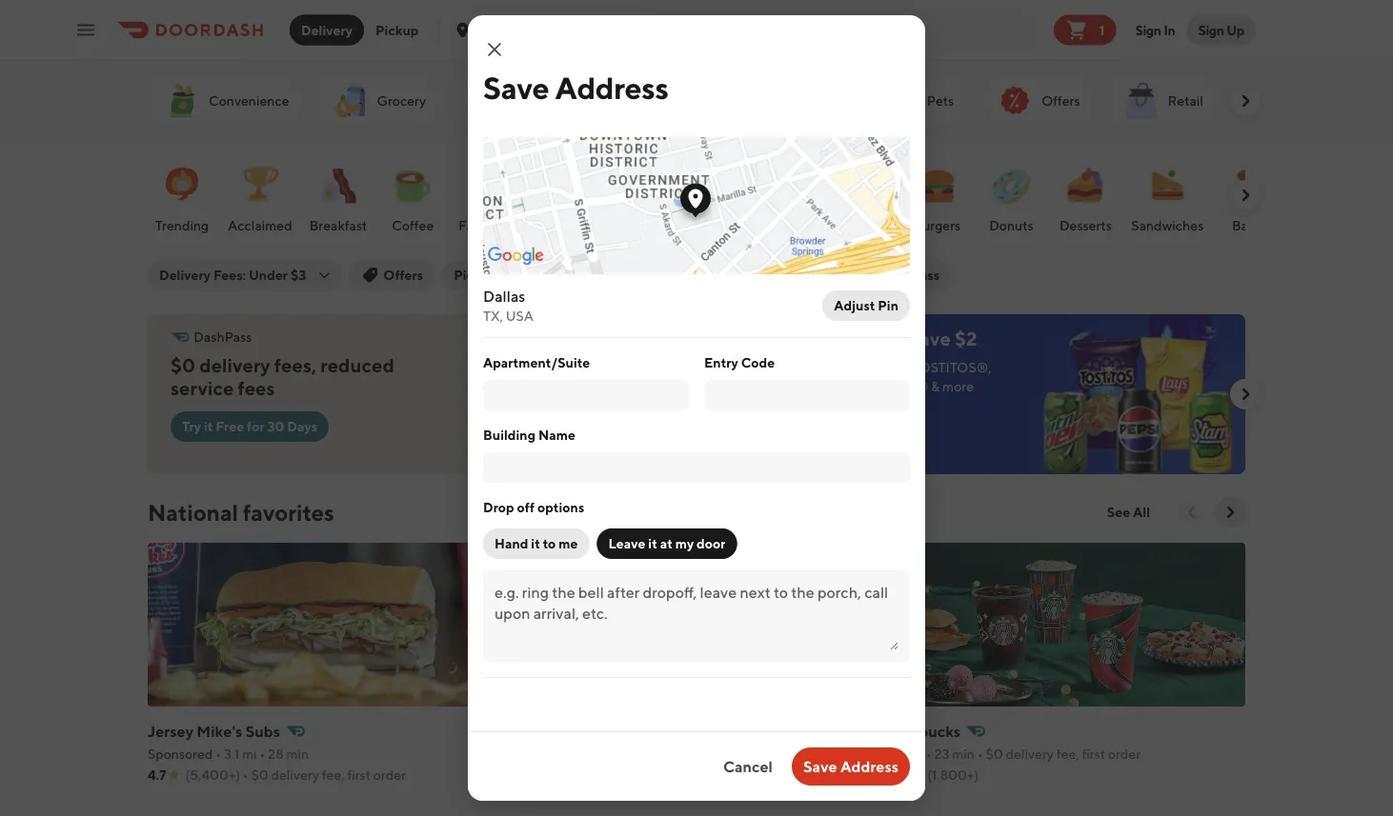 Task type: locate. For each thing, give the bounding box(es) containing it.
0 horizontal spatial pickup
[[376, 22, 419, 38]]

30 down chicken
[[696, 267, 713, 283]]

4.7 for (5,400+)
[[148, 768, 166, 783]]

entry code
[[704, 355, 775, 371]]

1 horizontal spatial sign
[[1198, 22, 1224, 38]]

$3
[[291, 267, 306, 283]]

$​0 right the 17
[[616, 745, 633, 760]]

1 vertical spatial 30
[[267, 419, 284, 435]]

it
[[204, 419, 213, 435], [531, 536, 540, 552], [648, 536, 657, 552]]

soup
[[847, 218, 878, 233]]

acclaimed link
[[224, 152, 296, 239]]

starbucks
[[890, 723, 961, 741]]

0 horizontal spatial delivery
[[159, 267, 211, 283]]

adjust pin
[[834, 298, 899, 314]]

0 horizontal spatial it
[[204, 419, 213, 435]]

offers inside button
[[383, 267, 423, 283]]

1 horizontal spatial $0
[[251, 768, 268, 783]]

save inside save address button
[[803, 758, 837, 776]]

offers image
[[992, 78, 1038, 124]]

0 horizontal spatial $​0
[[616, 745, 633, 760]]

0 horizontal spatial under
[[249, 267, 288, 283]]

sign up
[[1198, 22, 1245, 38]]

address
[[555, 70, 669, 105], [840, 758, 899, 776]]

close save address image
[[483, 38, 506, 61]]

sign in
[[1135, 22, 1175, 38]]

0 vertical spatial pickup button
[[364, 15, 430, 45]]

1 horizontal spatial fee,
[[687, 745, 710, 760]]

dallas up close save address image
[[474, 22, 512, 38]]

under
[[249, 267, 288, 283], [654, 267, 693, 283]]

health image
[[599, 78, 645, 124]]

& right mix
[[764, 328, 776, 350]]

1 horizontal spatial under
[[654, 267, 693, 283]]

it left 'to'
[[531, 536, 540, 552]]

0 horizontal spatial offers
[[383, 267, 423, 283]]

1 vertical spatial dallas
[[483, 287, 525, 305]]

days
[[287, 419, 317, 435]]

1 horizontal spatial 30
[[696, 267, 713, 283]]

it left at
[[648, 536, 657, 552]]

over 4.5 button
[[516, 260, 635, 291]]

1
[[1099, 22, 1105, 38]]

pickup button up tx,
[[442, 260, 508, 291]]

offers down coffee
[[383, 267, 423, 283]]

retail image
[[1118, 78, 1164, 124]]

1 horizontal spatial address
[[840, 758, 899, 776]]

1 horizontal spatial order
[[738, 745, 771, 760]]

3.1
[[224, 747, 240, 762]]

under 30 min
[[654, 267, 739, 283]]

dallas for dallas tx, usa
[[483, 287, 525, 305]]

sandwiches
[[1132, 218, 1204, 233]]

save
[[483, 70, 549, 105], [803, 758, 837, 776]]

pickup right delivery button
[[376, 22, 419, 38]]

jersey
[[148, 723, 193, 741]]

2 under from the left
[[654, 267, 693, 283]]

0 vertical spatial dallas
[[474, 22, 512, 38]]

mi
[[542, 745, 557, 760], [242, 747, 257, 762], [909, 747, 924, 762]]

convenience
[[209, 93, 289, 109]]

1 vertical spatial $0
[[251, 768, 268, 783]]

delivery right the 17
[[636, 745, 684, 760]]

first inside chick-fil-a 0.4 mi • 17 min • $​0 delivery fee, first order
[[712, 745, 736, 760]]

over
[[527, 267, 558, 283]]

trending
[[155, 218, 209, 233]]

it for free
[[204, 419, 213, 435]]

mi right 0.4
[[542, 745, 557, 760]]

1 horizontal spatial save
[[803, 758, 837, 776]]

pickup button
[[364, 15, 430, 45], [442, 260, 508, 291]]

1 vertical spatial address
[[840, 758, 899, 776]]

dallas
[[474, 22, 512, 38], [483, 287, 525, 305]]

2 horizontal spatial fee,
[[1057, 747, 1079, 762]]

mi inside chick-fil-a 0.4 mi • 17 min • $​0 delivery fee, first order
[[542, 745, 557, 760]]

1 4.7 from the left
[[148, 768, 166, 783]]

delivery inside button
[[301, 22, 353, 38]]

e.g. ring the bell after dropoff, leave next to the porch, call upon arrival, etc. text field
[[495, 582, 899, 651]]

1 horizontal spatial $​0
[[986, 747, 1003, 762]]

delivery left fees:
[[159, 267, 211, 283]]

0 horizontal spatial sign
[[1135, 22, 1161, 38]]

sponsored
[[148, 747, 213, 762]]

1 under from the left
[[249, 267, 288, 283]]

health
[[648, 93, 689, 109]]

bagel
[[1232, 218, 1267, 233]]

pickup button up grocery
[[364, 15, 430, 45]]

delivery up "grocery" image
[[301, 22, 353, 38]]

try it free for 30 days
[[182, 419, 317, 435]]

30
[[696, 267, 713, 283], [267, 419, 284, 435]]

dallas inside the dallas tx, usa
[[483, 287, 525, 305]]

1 horizontal spatial 4.7
[[890, 768, 908, 783]]

leave it at my door button
[[597, 529, 737, 559]]

2 4.7 from the left
[[890, 768, 908, 783]]

min down chicken
[[716, 267, 739, 283]]

4.7
[[148, 768, 166, 783], [890, 768, 908, 783]]

0 vertical spatial $0
[[171, 354, 196, 377]]

1 vertical spatial delivery
[[159, 267, 211, 283]]

a
[[587, 722, 598, 740]]

1 vertical spatial &
[[931, 379, 940, 395]]

national favorites link
[[148, 497, 334, 528]]

see all link
[[1096, 497, 1162, 528]]

coffee
[[392, 218, 434, 233]]

0 vertical spatial address
[[555, 70, 669, 105]]

min right 28
[[286, 747, 309, 762]]

0 vertical spatial save address
[[483, 70, 669, 105]]

30 inside try it free for 30 days button
[[267, 419, 284, 435]]

dashpass up service
[[194, 329, 252, 345]]

0 horizontal spatial 30
[[267, 419, 284, 435]]

0 vertical spatial &
[[764, 328, 776, 350]]

min
[[716, 267, 739, 283], [583, 745, 605, 760], [286, 747, 309, 762], [952, 747, 975, 762]]

0 vertical spatial 30
[[696, 267, 713, 283]]

delivery up the fees
[[199, 354, 270, 377]]

$​0 right 23
[[986, 747, 1003, 762]]

1 horizontal spatial mi
[[542, 745, 557, 760]]

• left the 17
[[560, 745, 565, 760]]

1 vertical spatial dashpass
[[194, 329, 252, 345]]

sign left up
[[1198, 22, 1224, 38]]

under down 'pizza' in the top of the page
[[654, 267, 693, 283]]

• right the 17
[[608, 745, 613, 760]]

save right cancel button
[[803, 758, 837, 776]]

2,
[[891, 328, 907, 350]]

4.7 down sponsored
[[148, 768, 166, 783]]

offers right offers image
[[1042, 93, 1080, 109]]

mi right 1.9
[[909, 747, 924, 762]]

1 horizontal spatial offers
[[1042, 93, 1080, 109]]

usa
[[506, 308, 534, 324]]

4.7 down 1.9
[[890, 768, 908, 783]]

0 vertical spatial save
[[483, 70, 549, 105]]

dew®
[[883, 379, 929, 395]]

it right try
[[204, 419, 213, 435]]

2 sign from the left
[[1198, 22, 1224, 38]]

save address dialog
[[374, 0, 1105, 801]]

0 horizontal spatial save
[[483, 70, 549, 105]]

pin
[[878, 298, 899, 314]]

favorites
[[243, 499, 334, 526]]

$​0
[[616, 745, 633, 760], [986, 747, 1003, 762]]

1 horizontal spatial pickup
[[454, 267, 497, 283]]

order
[[738, 745, 771, 760], [1108, 747, 1141, 762], [373, 768, 406, 783]]

on
[[727, 360, 746, 375]]

code
[[741, 355, 775, 371]]

delivery
[[199, 354, 270, 377], [636, 745, 684, 760], [1006, 747, 1054, 762], [271, 768, 319, 783]]

dallas up tx,
[[483, 287, 525, 305]]

$​0 inside chick-fil-a 0.4 mi • 17 min • $​0 delivery fee, first order
[[616, 745, 633, 760]]

save address down starbucks
[[803, 758, 899, 776]]

30 right the for
[[267, 419, 284, 435]]

next button of carousel image
[[1236, 91, 1255, 111], [1236, 186, 1255, 205], [1236, 385, 1255, 404], [1221, 503, 1240, 522]]

$0
[[171, 354, 196, 377], [251, 768, 268, 783]]

1 horizontal spatial dashpass
[[880, 267, 940, 283]]

chick-
[[519, 722, 567, 740]]

• left 23
[[926, 747, 932, 762]]

entry
[[704, 355, 738, 371]]

offers
[[1042, 93, 1080, 109], [383, 267, 423, 283]]

2 horizontal spatial it
[[648, 536, 657, 552]]

1 horizontal spatial first
[[712, 745, 736, 760]]

starry®,
[[781, 379, 847, 395]]

try
[[182, 419, 201, 435]]

1 vertical spatial offers
[[383, 267, 423, 283]]

sign left in
[[1135, 22, 1161, 38]]

delivery for delivery
[[301, 22, 353, 38]]

min right the 17
[[583, 745, 605, 760]]

1 vertical spatial save
[[803, 758, 837, 776]]

$0 down 28
[[251, 768, 268, 783]]

price
[[770, 267, 802, 283]]

mi right 3.1
[[242, 747, 257, 762]]

1 sign from the left
[[1135, 22, 1161, 38]]

23
[[934, 747, 950, 762]]

1 vertical spatial pickup
[[454, 267, 497, 283]]

leave it at my door
[[608, 536, 726, 552]]

alcohol image
[[464, 78, 510, 124]]

dashpass button
[[842, 260, 951, 291]]

sugar,
[[872, 360, 909, 375]]

tx,
[[483, 308, 503, 324]]

0 horizontal spatial 4.7
[[148, 768, 166, 783]]

chick-fil-a 0.4 mi • 17 min • $​0 delivery fee, first order
[[519, 722, 771, 760]]

0 vertical spatial delivery
[[301, 22, 353, 38]]

0 horizontal spatial $0
[[171, 354, 196, 377]]

pets
[[927, 93, 954, 109]]

&
[[764, 328, 776, 350], [931, 379, 940, 395]]

donuts
[[989, 218, 1034, 233]]

to
[[543, 536, 556, 552]]

fee, inside chick-fil-a 0.4 mi • 17 min • $​0 delivery fee, first order
[[687, 745, 710, 760]]

drop off options
[[483, 500, 584, 516]]

pickup up tx,
[[454, 267, 497, 283]]

mix
[[727, 328, 760, 350]]

subs
[[246, 723, 280, 741]]

sign for sign up
[[1198, 22, 1224, 38]]

save address down close save address image
[[483, 70, 669, 105]]

1 horizontal spatial pickup button
[[442, 260, 508, 291]]

& left the more
[[931, 379, 940, 395]]

1 vertical spatial save address
[[803, 758, 899, 776]]

1 horizontal spatial delivery
[[301, 22, 353, 38]]

offers button
[[349, 260, 435, 291]]

1 horizontal spatial save address
[[803, 758, 899, 776]]

save address
[[483, 70, 669, 105], [803, 758, 899, 776]]

sign for sign in
[[1135, 22, 1161, 38]]

cancel
[[723, 758, 773, 776]]

0 horizontal spatial address
[[555, 70, 669, 105]]

under left the $3
[[249, 267, 288, 283]]

0 vertical spatial dashpass
[[880, 267, 940, 283]]

pickup
[[376, 22, 419, 38], [454, 267, 497, 283]]

save down close save address image
[[483, 70, 549, 105]]

delivery for delivery fees: under $3
[[159, 267, 211, 283]]

dashpass up pin
[[880, 267, 940, 283]]

buy
[[853, 328, 887, 350]]

grocery image
[[327, 78, 373, 124]]

1 horizontal spatial it
[[531, 536, 540, 552]]

$0 up service
[[171, 354, 196, 377]]



Task type: vqa. For each thing, say whether or not it's contained in the screenshot.
min in button
yes



Task type: describe. For each thing, give the bounding box(es) containing it.
national favorites
[[148, 499, 334, 526]]

dallas button
[[455, 22, 531, 38]]

building
[[483, 427, 536, 443]]

delivery down 28
[[271, 768, 319, 783]]

retail
[[1168, 93, 1204, 109]]

0 horizontal spatial pickup button
[[364, 15, 430, 45]]

grocery link
[[320, 76, 437, 126]]

1.9
[[890, 747, 906, 762]]

grocery
[[377, 93, 426, 109]]

leave
[[608, 536, 646, 552]]

jersey mike's subs
[[148, 723, 280, 741]]

food
[[487, 218, 518, 233]]

• left 3.1
[[216, 747, 221, 762]]

under 30 min button
[[643, 260, 751, 291]]

map region
[[374, 0, 1105, 414]]

cancel button
[[712, 748, 784, 786]]

it for at
[[648, 536, 657, 552]]

1 horizontal spatial &
[[931, 379, 940, 395]]

dallas tx, usa
[[483, 287, 534, 324]]

all
[[1133, 505, 1150, 520]]

fees,
[[274, 354, 317, 377]]

free
[[216, 419, 244, 435]]

convenience image
[[159, 78, 205, 124]]

2 horizontal spatial order
[[1108, 747, 1141, 762]]

0 vertical spatial pickup
[[376, 22, 419, 38]]

• up (1,800+)
[[978, 747, 983, 762]]

2 horizontal spatial mi
[[909, 747, 924, 762]]

see all
[[1107, 505, 1150, 520]]

desserts
[[1060, 218, 1112, 233]]

burgers
[[913, 218, 961, 233]]

0 horizontal spatial &
[[764, 328, 776, 350]]

hand
[[495, 536, 528, 552]]

0 horizontal spatial save address
[[483, 70, 669, 105]]

building name
[[483, 427, 576, 443]]

$0 inside $0 delivery fees, reduced service fees
[[171, 354, 196, 377]]

pizza
[[622, 218, 654, 233]]

dallas for dallas
[[474, 22, 512, 38]]

delivery right 23
[[1006, 747, 1054, 762]]

acclaimed
[[228, 218, 292, 233]]

lay's®,
[[727, 379, 778, 395]]

national
[[148, 499, 238, 526]]

1.9 mi • 23 min • $​0 delivery fee, first order
[[890, 747, 1141, 762]]

min right 23
[[952, 747, 975, 762]]

0 horizontal spatial fee,
[[322, 768, 345, 783]]

28
[[268, 747, 284, 762]]

catering image
[[1242, 78, 1287, 124]]

sign up link
[[1187, 15, 1256, 45]]

tostitos®,
[[912, 360, 992, 375]]

healthy
[[540, 218, 588, 233]]

offers link
[[985, 76, 1092, 126]]

delivery inside chick-fil-a 0.4 mi • 17 min • $​0 delivery fee, first order
[[636, 745, 684, 760]]

retail link
[[1111, 76, 1215, 126]]

convenience link
[[152, 76, 301, 126]]

price button
[[758, 260, 835, 291]]

save address inside save address button
[[803, 758, 899, 776]]

pets link
[[870, 76, 965, 126]]

for
[[247, 419, 265, 435]]

sponsored • 3.1 mi • 28 min
[[148, 747, 309, 762]]

pepsi®
[[788, 360, 839, 375]]

4.5
[[561, 267, 581, 283]]

up
[[1227, 22, 1245, 38]]

over 4.5
[[527, 267, 581, 283]]

delivery inside $0 delivery fees, reduced service fees
[[199, 354, 270, 377]]

30 inside the "under 30 min" button
[[696, 267, 713, 283]]

-
[[841, 328, 849, 350]]

• left 28
[[260, 747, 265, 762]]

door
[[697, 536, 726, 552]]

open menu image
[[74, 19, 97, 41]]

0 horizontal spatial dashpass
[[194, 329, 252, 345]]

0 horizontal spatial mi
[[242, 747, 257, 762]]

previous button of carousel image
[[1183, 503, 1202, 522]]

0 vertical spatial offers
[[1042, 93, 1080, 109]]

0 horizontal spatial order
[[373, 768, 406, 783]]

$0 delivery fees, reduced service fees
[[171, 354, 394, 400]]

chicken
[[687, 218, 738, 233]]

reduced
[[320, 354, 394, 377]]

• $0 delivery fee, first order
[[240, 768, 406, 783]]

service
[[171, 377, 234, 400]]

adjust pin button
[[823, 291, 910, 321]]

options
[[537, 500, 584, 516]]

• down sponsored • 3.1 mi • 28 min
[[243, 768, 248, 783]]

2 horizontal spatial first
[[1082, 747, 1105, 762]]

me
[[559, 536, 578, 552]]

smoothie
[[758, 218, 817, 233]]

dashpass inside button
[[880, 267, 940, 283]]

it for to
[[531, 536, 540, 552]]

powered by google image
[[488, 247, 544, 266]]

$2
[[955, 328, 977, 350]]

min inside button
[[716, 267, 739, 283]]

fast food
[[459, 218, 518, 233]]

0.4
[[519, 745, 539, 760]]

under inside button
[[654, 267, 693, 283]]

match
[[780, 328, 837, 350]]

4.7 for (1,800+)
[[890, 768, 908, 783]]

sign in link
[[1124, 11, 1187, 49]]

address inside button
[[840, 758, 899, 776]]

more
[[943, 379, 974, 395]]

min inside chick-fil-a 0.4 mi • 17 min • $​0 delivery fee, first order
[[583, 745, 605, 760]]

0 horizontal spatial first
[[347, 768, 371, 783]]

mike's
[[197, 723, 242, 741]]

mix & match - buy 2, save $2 on select pepsi® zero sugar, tostitos®, lay's®, starry®, mtn dew® & more
[[727, 328, 992, 395]]

name
[[538, 427, 576, 443]]

(5,400+)
[[185, 768, 240, 783]]

select
[[749, 360, 785, 375]]

adjust
[[834, 298, 875, 314]]

1 vertical spatial pickup button
[[442, 260, 508, 291]]

breakfast
[[309, 218, 367, 233]]

order inside chick-fil-a 0.4 mi • 17 min • $​0 delivery fee, first order
[[738, 745, 771, 760]]

zero
[[841, 360, 869, 375]]

mtn
[[850, 379, 881, 395]]

fast
[[459, 218, 484, 233]]



